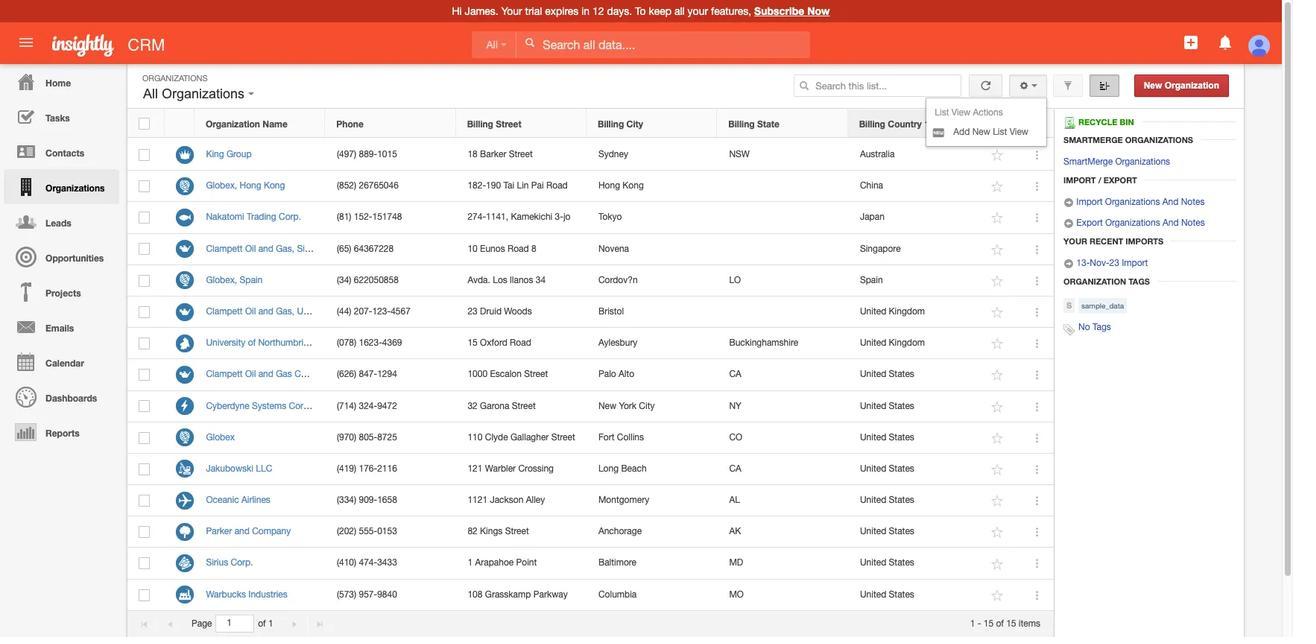 Task type: locate. For each thing, give the bounding box(es) containing it.
1 vertical spatial oil
[[245, 306, 256, 317]]

1 horizontal spatial list
[[993, 127, 1008, 137]]

road for 15 oxford road
[[510, 338, 532, 348]]

warbucks industries
[[206, 590, 288, 600]]

organizations inside button
[[162, 87, 245, 101]]

your left the trial
[[502, 5, 523, 17]]

export right circle arrow left icon
[[1077, 218, 1103, 228]]

274-
[[468, 212, 486, 223]]

clampett down nakatomi
[[206, 244, 243, 254]]

llc
[[256, 464, 272, 474]]

2116
[[377, 464, 397, 474]]

jakubowski
[[206, 464, 254, 474]]

Search this list... text field
[[794, 75, 962, 97]]

eunos
[[480, 244, 505, 254]]

organizations for all organizations
[[162, 87, 245, 101]]

and up 'university of northumbria' link
[[259, 306, 274, 317]]

navigation containing home
[[0, 64, 119, 450]]

4 united from the top
[[861, 401, 887, 411]]

0 horizontal spatial singapore
[[297, 244, 338, 254]]

globex, for globex, hong kong
[[206, 181, 237, 191]]

organizations up all organizations
[[142, 74, 208, 83]]

1 vertical spatial list
[[993, 127, 1008, 137]]

23
[[1110, 258, 1120, 269], [468, 306, 478, 317]]

4 follow image from the top
[[991, 274, 1006, 288]]

2 vertical spatial organization
[[1064, 277, 1127, 286]]

new right show sidebar image
[[1144, 81, 1163, 91]]

kong up "trading"
[[264, 181, 285, 191]]

2 globex, from the top
[[206, 275, 237, 285]]

corp.
[[279, 212, 301, 223], [295, 369, 317, 380], [289, 401, 311, 411], [231, 558, 253, 569]]

cell down nsw
[[718, 171, 849, 202]]

billing up sydney
[[598, 118, 624, 130]]

billing up "18"
[[467, 118, 494, 130]]

smartmerge down recycle on the top right
[[1064, 135, 1124, 145]]

import left /
[[1064, 175, 1097, 185]]

8 united from the top
[[861, 527, 887, 537]]

row down long
[[128, 486, 1055, 517]]

al cell
[[718, 486, 849, 517]]

82 kings street cell
[[456, 517, 587, 548]]

states for montgomery
[[889, 495, 915, 506]]

6 united states cell from the top
[[849, 517, 980, 548]]

3 oil from the top
[[245, 369, 256, 380]]

billing city
[[598, 118, 644, 130]]

page
[[192, 619, 212, 629]]

3 follow image from the top
[[991, 432, 1006, 446]]

2 vertical spatial import
[[1123, 258, 1149, 269]]

ca cell down the co
[[718, 454, 849, 486]]

(714)
[[337, 401, 357, 411]]

2 smartmerge from the top
[[1064, 157, 1114, 167]]

2 circle arrow right image from the top
[[1064, 259, 1075, 269]]

united kingdom cell
[[849, 297, 980, 328], [849, 328, 980, 360]]

15 row from the top
[[128, 548, 1055, 580]]

follow image for ak
[[991, 526, 1006, 540]]

1 vertical spatial notes
[[1182, 218, 1206, 228]]

united states for palo alto
[[861, 369, 915, 380]]

1 oil from the top
[[245, 244, 256, 254]]

export down the smartmerge organizations
[[1104, 175, 1138, 185]]

3 united from the top
[[861, 369, 887, 380]]

1 states from the top
[[889, 369, 915, 380]]

and right parker
[[235, 527, 250, 537]]

0 horizontal spatial of
[[248, 338, 256, 348]]

street inside cell
[[505, 527, 529, 537]]

2 singapore from the left
[[861, 244, 901, 254]]

16 row from the top
[[128, 580, 1055, 611]]

cell down nsw cell
[[718, 202, 849, 234]]

kingdom for bristol
[[889, 306, 926, 317]]

united for aylesbury
[[861, 338, 887, 348]]

billing up australia
[[860, 118, 886, 130]]

5 row from the top
[[128, 234, 1055, 265]]

2 vertical spatial clampett
[[206, 369, 243, 380]]

2 horizontal spatial organization
[[1165, 81, 1220, 91]]

organizations for import organizations and notes
[[1106, 197, 1161, 207]]

2 united from the top
[[861, 338, 887, 348]]

1 united kingdom cell from the top
[[849, 297, 980, 328]]

1 horizontal spatial new
[[973, 127, 991, 137]]

sirius corp. link
[[206, 558, 261, 569]]

list down actions
[[993, 127, 1008, 137]]

all down james.
[[487, 39, 498, 51]]

new right add
[[973, 127, 991, 137]]

follow image
[[991, 243, 1006, 257], [991, 306, 1006, 320], [991, 432, 1006, 446], [991, 463, 1006, 477]]

organization up 'king group' link
[[206, 118, 260, 130]]

2 cell from the top
[[718, 202, 849, 234]]

row containing parker and company
[[128, 517, 1055, 548]]

woods
[[504, 306, 532, 317]]

row down fort
[[128, 454, 1055, 486]]

6 united states from the top
[[861, 527, 915, 537]]

1 follow image from the top
[[991, 148, 1006, 163]]

9 row from the top
[[128, 360, 1055, 391]]

of right 1 field
[[258, 619, 266, 629]]

row down baltimore
[[128, 580, 1055, 611]]

1 vertical spatial kingdom
[[889, 338, 926, 348]]

None checkbox
[[139, 212, 150, 224], [139, 243, 150, 255], [139, 275, 150, 287], [139, 306, 150, 318], [139, 369, 150, 381], [139, 401, 150, 413], [139, 495, 150, 507], [139, 558, 150, 570], [139, 590, 150, 601], [139, 212, 150, 224], [139, 243, 150, 255], [139, 275, 150, 287], [139, 306, 150, 318], [139, 369, 150, 381], [139, 401, 150, 413], [139, 495, 150, 507], [139, 558, 150, 570], [139, 590, 150, 601]]

row down aylesbury
[[128, 360, 1055, 391]]

274-1141, kamekichi 3-jo cell
[[456, 202, 587, 234]]

york
[[619, 401, 637, 411]]

united states cell for new york city
[[849, 391, 980, 423]]

of right university
[[248, 338, 256, 348]]

clampett up university
[[206, 306, 243, 317]]

king group link
[[206, 149, 259, 160]]

clampett for clampett oil and gas, uk
[[206, 306, 243, 317]]

0 vertical spatial export
[[1104, 175, 1138, 185]]

8 states from the top
[[889, 590, 915, 600]]

recycle
[[1079, 117, 1118, 127]]

row containing clampett oil and gas, singapore
[[128, 234, 1055, 265]]

2 united kingdom from the top
[[861, 338, 926, 348]]

3 row from the top
[[128, 171, 1055, 202]]

1 horizontal spatial view
[[1010, 127, 1029, 137]]

mo cell
[[718, 580, 849, 611]]

globex link
[[206, 432, 242, 443]]

3 billing from the left
[[729, 118, 755, 130]]

no tags link
[[1079, 322, 1112, 333]]

7 united states from the top
[[861, 558, 915, 569]]

1 horizontal spatial hong
[[599, 181, 621, 191]]

smartmerge
[[1064, 135, 1124, 145], [1064, 157, 1114, 167]]

0 horizontal spatial new
[[599, 401, 617, 411]]

0 horizontal spatial organization
[[206, 118, 260, 130]]

organizations down smartmerge organizations at the top of page
[[1116, 157, 1171, 167]]

0 horizontal spatial hong
[[240, 181, 262, 191]]

united kingdom
[[861, 306, 926, 317], [861, 338, 926, 348]]

globex, for globex, spain
[[206, 275, 237, 285]]

6 states from the top
[[889, 527, 915, 537]]

(852) 26765046
[[337, 181, 399, 191]]

0 vertical spatial new
[[1144, 81, 1163, 91]]

united states cell for fort collins
[[849, 423, 980, 454]]

billing left state
[[729, 118, 755, 130]]

kong inside cell
[[623, 181, 644, 191]]

1 vertical spatial export
[[1077, 218, 1103, 228]]

1 billing from the left
[[467, 118, 494, 130]]

singapore inside cell
[[861, 244, 901, 254]]

road right oxford
[[510, 338, 532, 348]]

oil up university of northumbria
[[245, 306, 256, 317]]

co
[[730, 432, 743, 443]]

1 horizontal spatial organization
[[1064, 277, 1127, 286]]

13 row from the top
[[128, 486, 1055, 517]]

united states for anchorage
[[861, 527, 915, 537]]

1 for 1 - 15 of 15 items
[[971, 619, 976, 629]]

13-nov-23 import link
[[1064, 258, 1149, 269]]

2 kong from the left
[[623, 181, 644, 191]]

1 arapahoe point cell
[[456, 548, 587, 580]]

4 cell from the top
[[718, 297, 849, 328]]

clampett for clampett oil and gas corp.
[[206, 369, 243, 380]]

1 horizontal spatial 23
[[1110, 258, 1120, 269]]

0 horizontal spatial view
[[952, 107, 971, 118]]

corp. right systems
[[289, 401, 311, 411]]

152-
[[354, 212, 373, 223]]

ak cell
[[718, 517, 849, 548]]

corp. right sirius
[[231, 558, 253, 569]]

1 vertical spatial city
[[639, 401, 655, 411]]

circle arrow right image inside "13-nov-23 import" link
[[1064, 259, 1075, 269]]

ca cell down buckinghamshire
[[718, 360, 849, 391]]

1 united from the top
[[861, 306, 887, 317]]

organization inside row
[[206, 118, 260, 130]]

smartmerge organizations link
[[1064, 157, 1171, 167]]

import down /
[[1077, 197, 1103, 207]]

1 left -
[[971, 619, 976, 629]]

0 vertical spatial smartmerge
[[1064, 135, 1124, 145]]

10 follow image from the top
[[991, 557, 1006, 572]]

1 globex, from the top
[[206, 181, 237, 191]]

mo
[[730, 590, 744, 600]]

organizations for smartmerge organizations
[[1116, 157, 1171, 167]]

0 horizontal spatial list
[[935, 107, 950, 118]]

1 horizontal spatial singapore
[[861, 244, 901, 254]]

1 vertical spatial import
[[1077, 197, 1103, 207]]

circle arrow left image
[[1064, 219, 1075, 229]]

10 united from the top
[[861, 590, 887, 600]]

1 horizontal spatial kong
[[623, 181, 644, 191]]

trading
[[247, 212, 276, 223]]

king group
[[206, 149, 252, 160]]

row containing oceanic airlines
[[128, 486, 1055, 517]]

15
[[468, 338, 478, 348], [984, 619, 994, 629], [1007, 619, 1017, 629]]

2 clampett from the top
[[206, 306, 243, 317]]

crm
[[128, 36, 165, 54]]

1 down industries
[[268, 619, 273, 629]]

view
[[952, 107, 971, 118], [1010, 127, 1029, 137]]

1 horizontal spatial 1
[[468, 558, 473, 569]]

4 follow image from the top
[[991, 463, 1006, 477]]

cell up 'lo'
[[718, 234, 849, 265]]

follow image for ca
[[991, 369, 1006, 383]]

united for anchorage
[[861, 527, 887, 537]]

0 horizontal spatial all
[[143, 87, 158, 101]]

gas, down "trading"
[[276, 244, 295, 254]]

street inside cell
[[524, 369, 548, 380]]

import for import / export
[[1064, 175, 1097, 185]]

row
[[128, 110, 1054, 138], [128, 139, 1055, 171], [128, 171, 1055, 202], [128, 202, 1055, 234], [128, 234, 1055, 265], [128, 265, 1055, 297], [128, 297, 1055, 328], [128, 328, 1055, 360], [128, 360, 1055, 391], [128, 391, 1055, 423], [128, 423, 1055, 454], [128, 454, 1055, 486], [128, 486, 1055, 517], [128, 517, 1055, 548], [128, 548, 1055, 580], [128, 580, 1055, 611]]

12 row from the top
[[128, 454, 1055, 486]]

list view actions link
[[909, 103, 1047, 122]]

1 left 'arapahoe'
[[468, 558, 473, 569]]

11 follow image from the top
[[991, 589, 1006, 603]]

street right garona
[[512, 401, 536, 411]]

1 vertical spatial gas,
[[276, 306, 295, 317]]

notes for import organizations and notes
[[1182, 197, 1205, 207]]

organizations link
[[4, 169, 119, 204]]

3 united states cell from the top
[[849, 423, 980, 454]]

united kingdom cell down spain cell
[[849, 328, 980, 360]]

2 vertical spatial new
[[599, 401, 617, 411]]

show sidebar image
[[1100, 81, 1110, 91]]

23 druid woods cell
[[456, 297, 587, 328]]

organizations up "export organizations and notes" link
[[1106, 197, 1161, 207]]

1 vertical spatial view
[[1010, 127, 1029, 137]]

row up long
[[128, 423, 1055, 454]]

organizations up leads link
[[46, 183, 105, 194]]

1 clampett from the top
[[206, 244, 243, 254]]

6 united from the top
[[861, 464, 887, 474]]

2 united states cell from the top
[[849, 391, 980, 423]]

circle arrow right image inside import organizations and notes link
[[1064, 198, 1075, 208]]

follow image for lo
[[991, 274, 1006, 288]]

row containing organization name
[[128, 110, 1054, 138]]

notes down the import organizations and notes
[[1182, 218, 1206, 228]]

and for export organizations and notes
[[1163, 218, 1179, 228]]

kingdom for aylesbury
[[889, 338, 926, 348]]

city up sydney cell
[[627, 118, 644, 130]]

1 ca from the top
[[730, 369, 742, 380]]

1 horizontal spatial export
[[1104, 175, 1138, 185]]

0 vertical spatial your
[[502, 5, 523, 17]]

15 left items
[[1007, 619, 1017, 629]]

row up tokyo
[[128, 171, 1055, 202]]

(34) 622050858 cell
[[326, 265, 456, 297]]

singapore up (34)
[[297, 244, 338, 254]]

and for corp.
[[259, 369, 274, 380]]

0 vertical spatial import
[[1064, 175, 1097, 185]]

montgomery cell
[[587, 486, 718, 517]]

1 united states cell from the top
[[849, 360, 980, 391]]

import
[[1064, 175, 1097, 185], [1077, 197, 1103, 207], [1123, 258, 1149, 269]]

ak
[[730, 527, 741, 537]]

2 states from the top
[[889, 401, 915, 411]]

search image
[[800, 81, 810, 91]]

7 united from the top
[[861, 495, 887, 506]]

2 hong from the left
[[599, 181, 621, 191]]

road for 10 eunos road 8
[[508, 244, 529, 254]]

clampett down university
[[206, 369, 243, 380]]

3 united states from the top
[[861, 432, 915, 443]]

2 united states from the top
[[861, 401, 915, 411]]

Search all data.... text field
[[517, 31, 811, 58]]

1 vertical spatial smartmerge
[[1064, 157, 1114, 167]]

organization for organization tags
[[1064, 277, 1127, 286]]

3 states from the top
[[889, 432, 915, 443]]

notes for export organizations and notes
[[1182, 218, 1206, 228]]

1 vertical spatial and
[[1163, 218, 1179, 228]]

notes up 'export organizations and notes'
[[1182, 197, 1205, 207]]

18 barker street
[[468, 149, 533, 160]]

city right york at the bottom left of the page
[[639, 401, 655, 411]]

1 vertical spatial circle arrow right image
[[1064, 259, 1075, 269]]

corp. right "gas"
[[295, 369, 317, 380]]

fort collins cell
[[587, 423, 718, 454]]

new organization link
[[1135, 75, 1230, 97]]

in
[[582, 5, 590, 17]]

united for bristol
[[861, 306, 887, 317]]

2 horizontal spatial 15
[[1007, 619, 1017, 629]]

0 vertical spatial view
[[952, 107, 971, 118]]

0 vertical spatial clampett
[[206, 244, 243, 254]]

32 garona street
[[468, 401, 536, 411]]

oil for clampett oil and gas corp.
[[245, 369, 256, 380]]

export organizations and notes link
[[1064, 218, 1206, 229]]

(078) 1623-4369 cell
[[326, 328, 456, 360]]

7 follow image from the top
[[991, 400, 1006, 414]]

23 druid woods
[[468, 306, 532, 317]]

1 vertical spatial road
[[508, 244, 529, 254]]

0 horizontal spatial your
[[502, 5, 523, 17]]

and left "gas"
[[259, 369, 274, 380]]

2 row from the top
[[128, 139, 1055, 171]]

4 united states from the top
[[861, 464, 915, 474]]

2 vertical spatial oil
[[245, 369, 256, 380]]

row up novena
[[128, 202, 1055, 234]]

anchorage cell
[[587, 517, 718, 548]]

australia
[[861, 149, 895, 160]]

gas
[[276, 369, 292, 380]]

None checkbox
[[139, 118, 150, 130], [139, 149, 150, 161], [139, 181, 150, 192], [139, 338, 150, 350], [139, 432, 150, 444], [139, 464, 150, 476], [139, 527, 150, 539], [139, 118, 150, 130], [139, 149, 150, 161], [139, 181, 150, 192], [139, 338, 150, 350], [139, 432, 150, 444], [139, 464, 150, 476], [139, 527, 150, 539]]

all inside button
[[143, 87, 158, 101]]

(497) 889-1015
[[337, 149, 397, 160]]

5 states from the top
[[889, 495, 915, 506]]

1000 escalon street cell
[[456, 360, 587, 391]]

5 follow image from the top
[[991, 337, 1006, 351]]

row containing clampett oil and gas, uk
[[128, 297, 1055, 328]]

states for anchorage
[[889, 527, 915, 537]]

(573) 957-9840 cell
[[326, 580, 456, 611]]

row down billing city
[[128, 139, 1055, 171]]

1 vertical spatial globex,
[[206, 275, 237, 285]]

row group
[[128, 139, 1055, 611]]

8 row from the top
[[128, 328, 1055, 360]]

1 united kingdom from the top
[[861, 306, 926, 317]]

jo
[[564, 212, 571, 223]]

alley
[[526, 495, 545, 506]]

buckinghamshire
[[730, 338, 799, 348]]

japan cell
[[849, 202, 980, 234]]

0 vertical spatial 23
[[1110, 258, 1120, 269]]

0 vertical spatial circle arrow right image
[[1064, 198, 1075, 208]]

collins
[[617, 432, 644, 443]]

0 vertical spatial oil
[[245, 244, 256, 254]]

(81)
[[337, 212, 352, 223]]

ca up ny
[[730, 369, 742, 380]]

street right "barker"
[[509, 149, 533, 160]]

2 notes from the top
[[1182, 218, 1206, 228]]

circle arrow right image left 13-
[[1064, 259, 1075, 269]]

organization down notifications icon
[[1165, 81, 1220, 91]]

110 clyde gallagher street cell
[[456, 423, 587, 454]]

0 horizontal spatial kong
[[264, 181, 285, 191]]

row down tokyo
[[128, 234, 1055, 265]]

0 horizontal spatial spain
[[240, 275, 263, 285]]

1 row from the top
[[128, 110, 1054, 138]]

organization
[[1165, 81, 1220, 91], [206, 118, 260, 130], [1064, 277, 1127, 286]]

column header
[[165, 110, 195, 138]]

11 row from the top
[[128, 423, 1055, 454]]

5 united states cell from the top
[[849, 486, 980, 517]]

united for montgomery
[[861, 495, 887, 506]]

0 vertical spatial ca
[[730, 369, 742, 380]]

billing for billing city
[[598, 118, 624, 130]]

import up the tags
[[1123, 258, 1149, 269]]

1 horizontal spatial of
[[258, 619, 266, 629]]

1 vertical spatial organization
[[206, 118, 260, 130]]

no tags
[[1079, 322, 1112, 333]]

row up aylesbury
[[128, 297, 1055, 328]]

(202) 555-0153
[[337, 527, 397, 537]]

street right escalon
[[524, 369, 548, 380]]

15 left oxford
[[468, 338, 478, 348]]

2 horizontal spatial 1
[[971, 619, 976, 629]]

kong down sydney cell
[[623, 181, 644, 191]]

1 kingdom from the top
[[889, 306, 926, 317]]

palo alto
[[599, 369, 635, 380]]

row up sydney
[[128, 110, 1054, 138]]

your
[[688, 5, 709, 17]]

1 smartmerge from the top
[[1064, 135, 1124, 145]]

organizations
[[1126, 135, 1194, 145]]

ca for palo alto
[[730, 369, 742, 380]]

1 notes from the top
[[1182, 197, 1205, 207]]

1121 jackson alley cell
[[456, 486, 587, 517]]

ny cell
[[718, 391, 849, 423]]

1 vertical spatial ca cell
[[718, 454, 849, 486]]

3 cell from the top
[[718, 234, 849, 265]]

hong up tokyo
[[599, 181, 621, 191]]

all for all organizations
[[143, 87, 158, 101]]

2 vertical spatial road
[[510, 338, 532, 348]]

0 horizontal spatial 23
[[468, 306, 478, 317]]

2 follow image from the top
[[991, 306, 1006, 320]]

united kingdom for aylesbury
[[861, 338, 926, 348]]

0 vertical spatial and
[[1163, 197, 1179, 207]]

and for import organizations and notes
[[1163, 197, 1179, 207]]

nsw cell
[[718, 139, 849, 171]]

23 left druid
[[468, 306, 478, 317]]

4369
[[382, 338, 402, 348]]

organizations inside navigation
[[46, 183, 105, 194]]

imports
[[1126, 237, 1164, 246]]

0 horizontal spatial 15
[[468, 338, 478, 348]]

follow image for bristol
[[991, 306, 1006, 320]]

list
[[935, 107, 950, 118], [993, 127, 1008, 137]]

united states cell for baltimore
[[849, 548, 980, 580]]

0 vertical spatial globex,
[[206, 181, 237, 191]]

row containing cyberdyne systems corp.
[[128, 391, 1055, 423]]

bristol cell
[[587, 297, 718, 328]]

and up 'export organizations and notes'
[[1163, 197, 1179, 207]]

1 united states from the top
[[861, 369, 915, 380]]

warbucks
[[206, 590, 246, 600]]

274-1141, kamekichi 3-jo
[[468, 212, 571, 223]]

324-
[[359, 401, 377, 411]]

15 right -
[[984, 619, 994, 629]]

and for uk
[[259, 306, 274, 317]]

2 united kingdom cell from the top
[[849, 328, 980, 360]]

row containing king group
[[128, 139, 1055, 171]]

clampett oil and gas corp.
[[206, 369, 317, 380]]

1 spain from the left
[[240, 275, 263, 285]]

globex, up clampett oil and gas, uk at the top of page
[[206, 275, 237, 285]]

23 up organization tags
[[1110, 258, 1120, 269]]

circle arrow right image up circle arrow left icon
[[1064, 198, 1075, 208]]

4567
[[391, 306, 411, 317]]

1 and from the top
[[1163, 197, 1179, 207]]

list inside the add new list view link
[[993, 127, 1008, 137]]

0 vertical spatial list
[[935, 107, 950, 118]]

1 vertical spatial ca
[[730, 464, 742, 474]]

5 united states from the top
[[861, 495, 915, 506]]

buckinghamshire cell
[[718, 328, 849, 360]]

hong up 'nakatomi trading corp.'
[[240, 181, 262, 191]]

states for palo alto
[[889, 369, 915, 380]]

4 states from the top
[[889, 464, 915, 474]]

0 horizontal spatial export
[[1077, 218, 1103, 228]]

row containing globex
[[128, 423, 1055, 454]]

nakatomi
[[206, 212, 244, 223]]

5 united from the top
[[861, 432, 887, 443]]

singapore down japan
[[861, 244, 901, 254]]

follow image
[[991, 148, 1006, 163], [991, 180, 1006, 194], [991, 211, 1006, 226], [991, 274, 1006, 288], [991, 337, 1006, 351], [991, 369, 1006, 383], [991, 400, 1006, 414], [991, 495, 1006, 509], [991, 526, 1006, 540], [991, 557, 1006, 572], [991, 589, 1006, 603]]

all for all
[[487, 39, 498, 51]]

united states cell
[[849, 360, 980, 391], [849, 391, 980, 423], [849, 423, 980, 454], [849, 454, 980, 486], [849, 486, 980, 517], [849, 517, 980, 548], [849, 548, 980, 580], [849, 580, 980, 611]]

view up add
[[952, 107, 971, 118]]

of right -
[[997, 619, 1004, 629]]

spain down singapore cell
[[861, 275, 883, 285]]

gas, for singapore
[[276, 244, 295, 254]]

row containing university of northumbria
[[128, 328, 1055, 360]]

0 vertical spatial kingdom
[[889, 306, 926, 317]]

9 united from the top
[[861, 558, 887, 569]]

road left '8'
[[508, 244, 529, 254]]

row up baltimore
[[128, 517, 1055, 548]]

united
[[861, 306, 887, 317], [861, 338, 887, 348], [861, 369, 887, 380], [861, 401, 887, 411], [861, 432, 887, 443], [861, 464, 887, 474], [861, 495, 887, 506], [861, 527, 887, 537], [861, 558, 887, 569], [861, 590, 887, 600]]

projects link
[[4, 274, 119, 309]]

(970)
[[337, 432, 357, 443]]

7 row from the top
[[128, 297, 1055, 328]]

8 follow image from the top
[[991, 495, 1006, 509]]

organization for organization name
[[206, 118, 260, 130]]

1 kong from the left
[[264, 181, 285, 191]]

spain up clampett oil and gas, uk at the top of page
[[240, 275, 263, 285]]

street for kings
[[505, 527, 529, 537]]

organizations for export organizations and notes
[[1106, 218, 1161, 228]]

1 horizontal spatial spain
[[861, 275, 883, 285]]

follow image for buckinghamshire
[[991, 337, 1006, 351]]

2 horizontal spatial new
[[1144, 81, 1163, 91]]

1 inside cell
[[468, 558, 473, 569]]

9 follow image from the top
[[991, 526, 1006, 540]]

united states for montgomery
[[861, 495, 915, 506]]

7 united states cell from the top
[[849, 548, 980, 580]]

1 vertical spatial all
[[143, 87, 158, 101]]

united kingdom cell down singapore cell
[[849, 297, 980, 328]]

new for new york city
[[599, 401, 617, 411]]

row up 'bristol'
[[128, 265, 1055, 297]]

0 vertical spatial ca cell
[[718, 360, 849, 391]]

singapore cell
[[849, 234, 980, 265]]

14 row from the top
[[128, 517, 1055, 548]]

7 states from the top
[[889, 558, 915, 569]]

new inside cell
[[599, 401, 617, 411]]

organizations down import organizations and notes link
[[1106, 218, 1161, 228]]

tasks
[[46, 113, 70, 124]]

4 billing from the left
[[860, 118, 886, 130]]

united for columbia
[[861, 590, 887, 600]]

1 circle arrow right image from the top
[[1064, 198, 1075, 208]]

recycle bin
[[1079, 117, 1135, 127]]

0 vertical spatial united kingdom
[[861, 306, 926, 317]]

1 vertical spatial new
[[973, 127, 991, 137]]

(419) 176-2116 cell
[[326, 454, 456, 486]]

row up fort
[[128, 391, 1055, 423]]

cordov?n
[[599, 275, 638, 285]]

navigation
[[0, 64, 119, 450]]

street right gallagher
[[552, 432, 575, 443]]

university of northumbria
[[206, 338, 308, 348]]

row containing nakatomi trading corp.
[[128, 202, 1055, 234]]

2 billing from the left
[[598, 118, 624, 130]]

tai
[[504, 181, 515, 191]]

1 for 1 arapahoe point
[[468, 558, 473, 569]]

(334) 909-1658
[[337, 495, 397, 506]]

6 follow image from the top
[[991, 369, 1006, 383]]

1294
[[377, 369, 397, 380]]

0 vertical spatial gas,
[[276, 244, 295, 254]]

oil down 'nakatomi trading corp.'
[[245, 244, 256, 254]]

(65)
[[337, 244, 352, 254]]

cog image
[[1019, 81, 1030, 91]]

2 kingdom from the top
[[889, 338, 926, 348]]

and up imports
[[1163, 218, 1179, 228]]

sydney cell
[[587, 139, 718, 171]]

1 ca cell from the top
[[718, 360, 849, 391]]

united states for columbia
[[861, 590, 915, 600]]

2 oil from the top
[[245, 306, 256, 317]]

1 gas, from the top
[[276, 244, 295, 254]]

street for garona
[[512, 401, 536, 411]]

1 horizontal spatial your
[[1064, 237, 1088, 246]]

organization down 'nov-'
[[1064, 277, 1127, 286]]

circle arrow right image
[[1064, 198, 1075, 208], [1064, 259, 1075, 269]]

(44) 207-123-4567 cell
[[326, 297, 456, 328]]

street inside cell
[[509, 149, 533, 160]]

cell up buckinghamshire
[[718, 297, 849, 328]]

circle arrow right image for 13-nov-23 import
[[1064, 259, 1075, 269]]

all down crm
[[143, 87, 158, 101]]

1 vertical spatial your
[[1064, 237, 1088, 246]]

3433
[[377, 558, 397, 569]]

(81) 152-151748
[[337, 212, 402, 223]]

2 follow image from the top
[[991, 180, 1006, 194]]

refresh list image
[[979, 81, 994, 91]]

8 united states from the top
[[861, 590, 915, 600]]

3 clampett from the top
[[206, 369, 243, 380]]

cell
[[718, 171, 849, 202], [718, 202, 849, 234], [718, 234, 849, 265], [718, 297, 849, 328]]

point
[[516, 558, 537, 569]]

globex,
[[206, 181, 237, 191], [206, 275, 237, 285]]

ca down the co
[[730, 464, 742, 474]]

states
[[889, 369, 915, 380], [889, 401, 915, 411], [889, 432, 915, 443], [889, 464, 915, 474], [889, 495, 915, 506], [889, 527, 915, 537], [889, 558, 915, 569], [889, 590, 915, 600]]

billing street
[[467, 118, 522, 130]]

182-190 tai lin pai road
[[468, 181, 568, 191]]

1 horizontal spatial all
[[487, 39, 498, 51]]

0 vertical spatial all
[[487, 39, 498, 51]]

1 vertical spatial 23
[[468, 306, 478, 317]]

lin
[[517, 181, 529, 191]]

1 vertical spatial clampett
[[206, 306, 243, 317]]

billing for billing state
[[729, 118, 755, 130]]

ca cell
[[718, 360, 849, 391], [718, 454, 849, 486]]

(34)
[[337, 275, 352, 285]]

4 united states cell from the top
[[849, 454, 980, 486]]

globex
[[206, 432, 235, 443]]

(202) 555-0153 cell
[[326, 517, 456, 548]]

street for barker
[[509, 149, 533, 160]]

emails link
[[4, 309, 119, 345]]

18 barker street cell
[[456, 139, 587, 171]]

(078) 1623-4369
[[337, 338, 402, 348]]

8 united states cell from the top
[[849, 580, 980, 611]]

gas, left uk
[[276, 306, 295, 317]]

row containing globex, hong kong
[[128, 171, 1055, 202]]

0 vertical spatial notes
[[1182, 197, 1205, 207]]

row up columbia
[[128, 548, 1055, 580]]

2 spain from the left
[[861, 275, 883, 285]]

united states cell for montgomery
[[849, 486, 980, 517]]

2 gas, from the top
[[276, 306, 295, 317]]

follow image for novena
[[991, 243, 1006, 257]]

street right kings
[[505, 527, 529, 537]]

1 vertical spatial united kingdom
[[861, 338, 926, 348]]

globex, up nakatomi
[[206, 181, 237, 191]]

follow image for md
[[991, 557, 1006, 572]]



Task type: vqa. For each thing, say whether or not it's contained in the screenshot.


Task type: describe. For each thing, give the bounding box(es) containing it.
123-
[[373, 306, 391, 317]]

cell for united kingdom
[[718, 297, 849, 328]]

circle arrow right image for import organizations and notes
[[1064, 198, 1075, 208]]

avda. los llanos 34 cell
[[456, 265, 587, 297]]

globex, spain
[[206, 275, 263, 285]]

/
[[1099, 175, 1102, 185]]

opportunities link
[[4, 239, 119, 274]]

import for import organizations and notes
[[1077, 197, 1103, 207]]

new york city
[[599, 401, 655, 411]]

(410)
[[337, 558, 357, 569]]

909-
[[359, 495, 377, 506]]

oil for clampett oil and gas, uk
[[245, 306, 256, 317]]

street for escalon
[[524, 369, 548, 380]]

(970) 805-8725 cell
[[326, 423, 456, 454]]

0 vertical spatial organization
[[1165, 81, 1220, 91]]

united states for new york city
[[861, 401, 915, 411]]

alto
[[619, 369, 635, 380]]

your inside hi james. your trial expires in 12 days. to keep all your features, subscribe now
[[502, 5, 523, 17]]

calendar
[[46, 358, 84, 369]]

ca cell for long beach
[[718, 454, 849, 486]]

follow image for nsw
[[991, 148, 1006, 163]]

row containing clampett oil and gas corp.
[[128, 360, 1055, 391]]

hong kong cell
[[587, 171, 718, 202]]

ca for long beach
[[730, 464, 742, 474]]

united for long beach
[[861, 464, 887, 474]]

united states cell for anchorage
[[849, 517, 980, 548]]

(202)
[[337, 527, 357, 537]]

oceanic
[[206, 495, 239, 506]]

(626)
[[337, 369, 357, 380]]

row group containing king group
[[128, 139, 1055, 611]]

82 kings street
[[468, 527, 529, 537]]

city inside cell
[[639, 401, 655, 411]]

list inside list view actions link
[[935, 107, 950, 118]]

clampett oil and gas, uk link
[[206, 306, 317, 317]]

show list view filters image
[[1064, 81, 1074, 91]]

oceanic airlines
[[206, 495, 271, 506]]

united for palo alto
[[861, 369, 887, 380]]

182-
[[468, 181, 486, 191]]

23 inside "cell"
[[468, 306, 478, 317]]

(419) 176-2116
[[337, 464, 397, 474]]

15 oxford road
[[468, 338, 532, 348]]

united kingdom cell for aylesbury
[[849, 328, 980, 360]]

your recent imports
[[1064, 237, 1164, 246]]

15 oxford road cell
[[456, 328, 587, 360]]

957-
[[359, 590, 377, 600]]

10 eunos road 8 cell
[[456, 234, 587, 265]]

name
[[263, 118, 288, 130]]

cordov?n cell
[[587, 265, 718, 297]]

japan
[[861, 212, 885, 223]]

states for baltimore
[[889, 558, 915, 569]]

co cell
[[718, 423, 849, 454]]

row containing warbucks industries
[[128, 580, 1055, 611]]

states for new york city
[[889, 401, 915, 411]]

oceanic airlines link
[[206, 495, 278, 506]]

kamekichi
[[511, 212, 553, 223]]

all link
[[472, 31, 517, 58]]

(419)
[[337, 464, 357, 474]]

novena cell
[[587, 234, 718, 265]]

(65) 64367228 cell
[[326, 234, 456, 265]]

keep
[[649, 5, 672, 17]]

sample_data link
[[1079, 298, 1128, 314]]

billing for billing street
[[467, 118, 494, 130]]

row containing sirius corp.
[[128, 548, 1055, 580]]

0 horizontal spatial 1
[[268, 619, 273, 629]]

spain inside cell
[[861, 275, 883, 285]]

smartmerge for smartmerge organizations
[[1064, 135, 1124, 145]]

(714) 324-9472 cell
[[326, 391, 456, 423]]

corp. right "trading"
[[279, 212, 301, 223]]

cell for singapore
[[718, 234, 849, 265]]

cell for japan
[[718, 202, 849, 234]]

states for columbia
[[889, 590, 915, 600]]

(334) 909-1658 cell
[[326, 486, 456, 517]]

avda.
[[468, 275, 491, 285]]

subscribe
[[755, 4, 805, 17]]

palo alto cell
[[587, 360, 718, 391]]

clampett oil and gas, uk
[[206, 306, 310, 317]]

tags
[[1129, 277, 1151, 286]]

smartmerge organizations
[[1064, 135, 1194, 145]]

globex, hong kong
[[206, 181, 285, 191]]

spain cell
[[849, 265, 980, 297]]

cell for china
[[718, 171, 849, 202]]

1 horizontal spatial 15
[[984, 619, 994, 629]]

9840
[[377, 590, 397, 600]]

follow image for fort collins
[[991, 432, 1006, 446]]

ca cell for palo alto
[[718, 360, 849, 391]]

row containing globex, spain
[[128, 265, 1055, 297]]

united kingdom for bristol
[[861, 306, 926, 317]]

tasks link
[[4, 99, 119, 134]]

escalon
[[490, 369, 522, 380]]

0 vertical spatial city
[[627, 118, 644, 130]]

united states for fort collins
[[861, 432, 915, 443]]

billing state
[[729, 118, 780, 130]]

ny
[[730, 401, 742, 411]]

oil for clampett oil and gas, singapore (65) 64367228
[[245, 244, 256, 254]]

nsw
[[730, 149, 750, 160]]

lo
[[730, 275, 741, 285]]

australia cell
[[849, 139, 980, 171]]

and for singapore
[[259, 244, 274, 254]]

leads link
[[4, 204, 119, 239]]

(626) 847-1294 cell
[[326, 360, 456, 391]]

0 vertical spatial road
[[547, 181, 568, 191]]

baltimore cell
[[587, 548, 718, 580]]

hong inside cell
[[599, 181, 621, 191]]

tokyo cell
[[587, 202, 718, 234]]

1 field
[[217, 616, 254, 632]]

1 hong from the left
[[240, 181, 262, 191]]

james.
[[465, 5, 499, 17]]

clyde
[[485, 432, 508, 443]]

gas, for uk
[[276, 306, 295, 317]]

182-190 tai lin pai road cell
[[456, 171, 587, 202]]

13-
[[1077, 258, 1091, 269]]

industries
[[249, 590, 288, 600]]

10
[[468, 244, 478, 254]]

los
[[493, 275, 508, 285]]

uk
[[297, 306, 310, 317]]

white image
[[525, 37, 536, 48]]

add new list view link
[[927, 122, 1047, 142]]

subscribe now link
[[755, 4, 830, 17]]

china cell
[[849, 171, 980, 202]]

hong kong
[[599, 181, 644, 191]]

row containing jakubowski llc
[[128, 454, 1055, 486]]

follow image for mo
[[991, 589, 1006, 603]]

190
[[486, 181, 501, 191]]

street up 18 barker street
[[496, 118, 522, 130]]

university
[[206, 338, 246, 348]]

grasskamp
[[485, 590, 531, 600]]

new york city cell
[[587, 391, 718, 423]]

(410) 474-3433 cell
[[326, 548, 456, 580]]

notifications image
[[1217, 34, 1235, 51]]

parker and company
[[206, 527, 291, 537]]

new for new organization
[[1144, 81, 1163, 91]]

(497) 889-1015 cell
[[326, 139, 456, 171]]

united kingdom cell for bristol
[[849, 297, 980, 328]]

united for new york city
[[861, 401, 887, 411]]

121 warbler crossing
[[468, 464, 554, 474]]

3 follow image from the top
[[991, 211, 1006, 226]]

follow image for ny
[[991, 400, 1006, 414]]

country
[[888, 118, 922, 130]]

jakubowski llc
[[206, 464, 272, 474]]

follow image for al
[[991, 495, 1006, 509]]

of inside row
[[248, 338, 256, 348]]

clampett for clampett oil and gas, singapore (65) 64367228
[[206, 244, 243, 254]]

contacts
[[46, 148, 84, 159]]

64367228
[[354, 244, 394, 254]]

18
[[468, 149, 478, 160]]

622050858
[[354, 275, 399, 285]]

smartmerge for smartmerge organizations
[[1064, 157, 1114, 167]]

united states cell for long beach
[[849, 454, 980, 486]]

1 singapore from the left
[[297, 244, 338, 254]]

2 horizontal spatial of
[[997, 619, 1004, 629]]

columbia cell
[[587, 580, 718, 611]]

dashboards link
[[4, 380, 119, 415]]

clampett oil and gas corp. link
[[206, 369, 325, 380]]

united states cell for palo alto
[[849, 360, 980, 391]]

8725
[[377, 432, 397, 443]]

(626) 847-1294
[[337, 369, 397, 380]]

company
[[252, 527, 291, 537]]

aylesbury cell
[[587, 328, 718, 360]]

systems
[[252, 401, 287, 411]]

parkway
[[534, 590, 568, 600]]

now
[[808, 4, 830, 17]]

tokyo
[[599, 212, 622, 223]]

8
[[532, 244, 537, 254]]

oxford
[[480, 338, 508, 348]]

15 inside cell
[[468, 338, 478, 348]]

states for fort collins
[[889, 432, 915, 443]]

united for fort collins
[[861, 432, 887, 443]]

(81) 152-151748 cell
[[326, 202, 456, 234]]

billing for billing country
[[860, 118, 886, 130]]

pai
[[532, 181, 544, 191]]

united for baltimore
[[861, 558, 887, 569]]

united states for baltimore
[[861, 558, 915, 569]]

lo cell
[[718, 265, 849, 297]]

32 garona street cell
[[456, 391, 587, 423]]

states for long beach
[[889, 464, 915, 474]]

items
[[1019, 619, 1041, 629]]

long beach cell
[[587, 454, 718, 486]]

(714) 324-9472
[[337, 401, 397, 411]]

121 warbler crossing cell
[[456, 454, 587, 486]]

474-
[[359, 558, 377, 569]]

(852) 26765046 cell
[[326, 171, 456, 202]]

follow image for long beach
[[991, 463, 1006, 477]]

108 grasskamp parkway cell
[[456, 580, 587, 611]]

1623-
[[359, 338, 382, 348]]

beach
[[621, 464, 647, 474]]

new organization
[[1144, 81, 1220, 91]]

druid
[[480, 306, 502, 317]]

110
[[468, 432, 483, 443]]

md cell
[[718, 548, 849, 580]]

united states cell for columbia
[[849, 580, 980, 611]]



